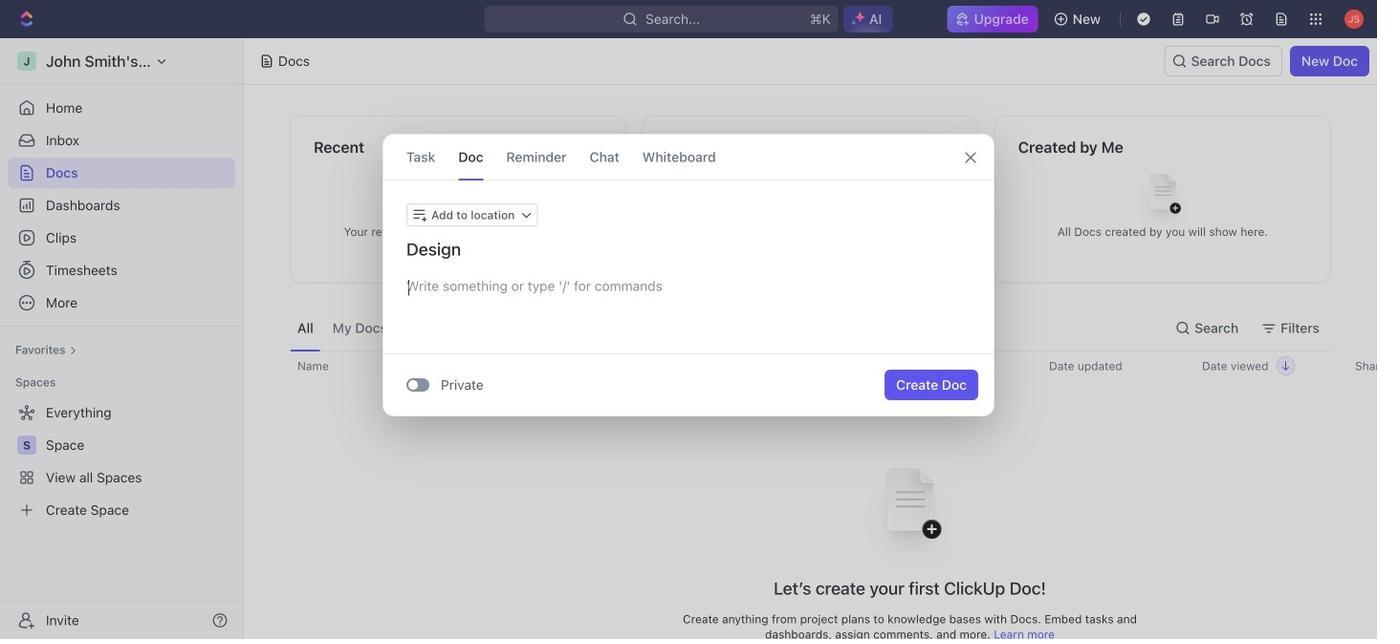 Task type: describe. For each thing, give the bounding box(es) containing it.
sidebar navigation
[[0, 38, 244, 640]]



Task type: vqa. For each thing, say whether or not it's contained in the screenshot.
first / from the right
no



Task type: locate. For each thing, give the bounding box(es) containing it.
Name this Doc... field
[[384, 238, 994, 261]]

1 vertical spatial row
[[290, 444, 1377, 640]]

table
[[290, 351, 1377, 640]]

tab list
[[290, 306, 764, 351]]

row
[[290, 351, 1377, 382], [290, 444, 1377, 640]]

1 row from the top
[[290, 351, 1377, 382]]

2 row from the top
[[290, 444, 1377, 640]]

no created by me docs image
[[1125, 159, 1201, 236]]

no favorited docs image
[[772, 159, 849, 236]]

no recent docs image
[[420, 159, 497, 236]]

dialog
[[383, 134, 995, 417]]

0 vertical spatial row
[[290, 351, 1377, 382]]

no data image
[[853, 444, 967, 578]]

tree
[[8, 398, 235, 526]]

tree inside sidebar "navigation"
[[8, 398, 235, 526]]



